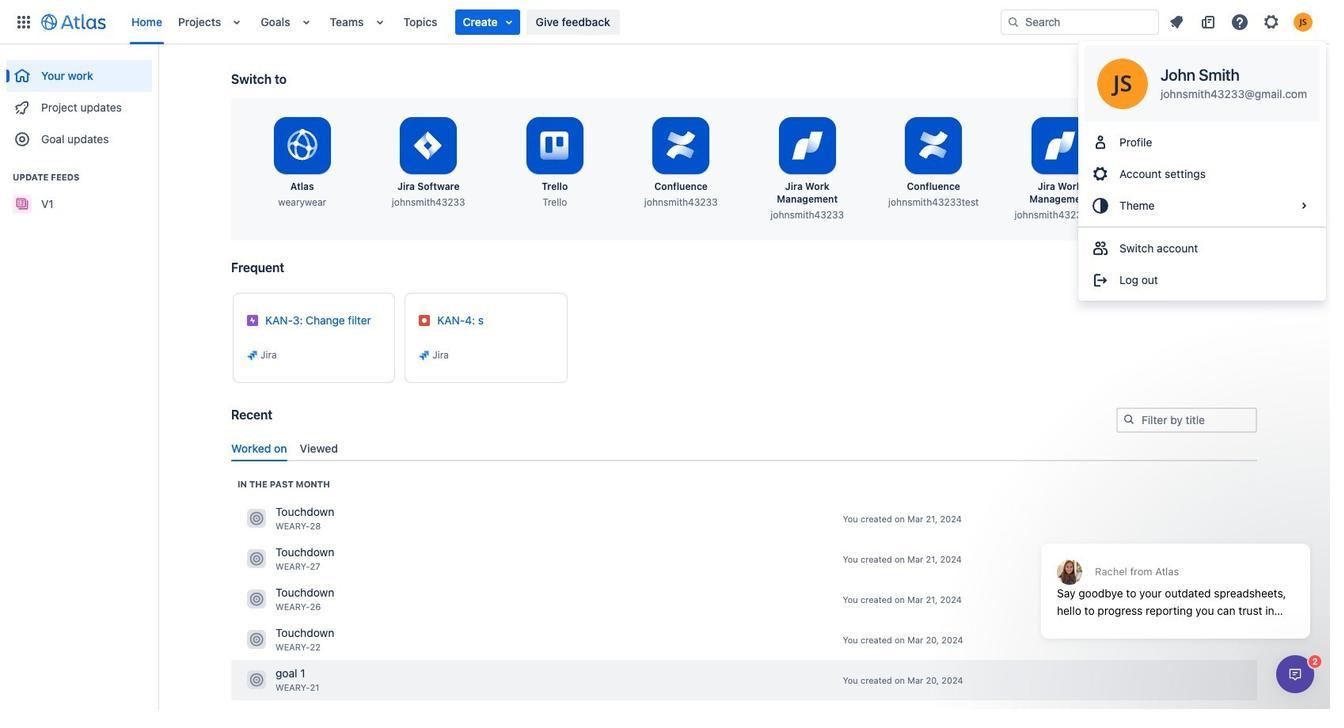 Task type: describe. For each thing, give the bounding box(es) containing it.
Search field
[[1001, 9, 1160, 34]]

Filter by title field
[[1119, 410, 1256, 432]]

notifications image
[[1168, 12, 1187, 31]]

search image
[[1008, 15, 1020, 28]]

0 vertical spatial heading
[[6, 171, 152, 184]]

1 horizontal spatial list
[[1163, 9, 1321, 34]]

1 vertical spatial settings image
[[1168, 127, 1206, 165]]

jira image
[[246, 349, 259, 362]]

list item inside 'top' element
[[455, 9, 520, 34]]

1 townsquare image from the top
[[247, 510, 266, 529]]

top element
[[10, 0, 1001, 44]]



Task type: locate. For each thing, give the bounding box(es) containing it.
1 townsquare image from the top
[[247, 550, 266, 569]]

1 horizontal spatial settings image
[[1263, 12, 1282, 31]]

search image
[[1123, 414, 1136, 426]]

banner
[[0, 0, 1331, 44]]

help image
[[1231, 12, 1250, 31]]

None search field
[[1001, 9, 1160, 34]]

2 vertical spatial townsquare image
[[247, 671, 266, 690]]

account image
[[1294, 12, 1313, 31]]

0 horizontal spatial list
[[124, 0, 1001, 44]]

0 vertical spatial townsquare image
[[247, 510, 266, 529]]

1 vertical spatial heading
[[238, 478, 330, 491]]

0 vertical spatial dialog
[[1034, 505, 1319, 651]]

1 vertical spatial townsquare image
[[247, 631, 266, 650]]

1 vertical spatial dialog
[[1277, 656, 1315, 694]]

list
[[124, 0, 1001, 44], [1163, 9, 1321, 34]]

switch to... image
[[14, 12, 33, 31]]

0 vertical spatial townsquare image
[[247, 550, 266, 569]]

2 townsquare image from the top
[[247, 590, 266, 609]]

dialog
[[1034, 505, 1319, 651], [1277, 656, 1315, 694]]

tab list
[[225, 435, 1264, 462]]

0 horizontal spatial settings image
[[1168, 127, 1206, 165]]

townsquare image
[[247, 550, 266, 569], [247, 631, 266, 650], [247, 671, 266, 690]]

1 vertical spatial townsquare image
[[247, 590, 266, 609]]

townsquare image
[[247, 510, 266, 529], [247, 590, 266, 609]]

group
[[6, 44, 152, 160], [1079, 122, 1327, 227], [6, 155, 152, 225], [1079, 227, 1327, 301]]

jira image
[[246, 349, 259, 362], [419, 349, 431, 362], [419, 349, 431, 362]]

heading
[[6, 171, 152, 184], [238, 478, 330, 491]]

3 townsquare image from the top
[[247, 671, 266, 690]]

list item
[[455, 9, 520, 34]]

2 townsquare image from the top
[[247, 631, 266, 650]]

settings image
[[1263, 12, 1282, 31], [1168, 127, 1206, 165]]

0 vertical spatial settings image
[[1263, 12, 1282, 31]]

0 horizontal spatial heading
[[6, 171, 152, 184]]

1 horizontal spatial heading
[[238, 478, 330, 491]]



Task type: vqa. For each thing, say whether or not it's contained in the screenshot.
heading
yes



